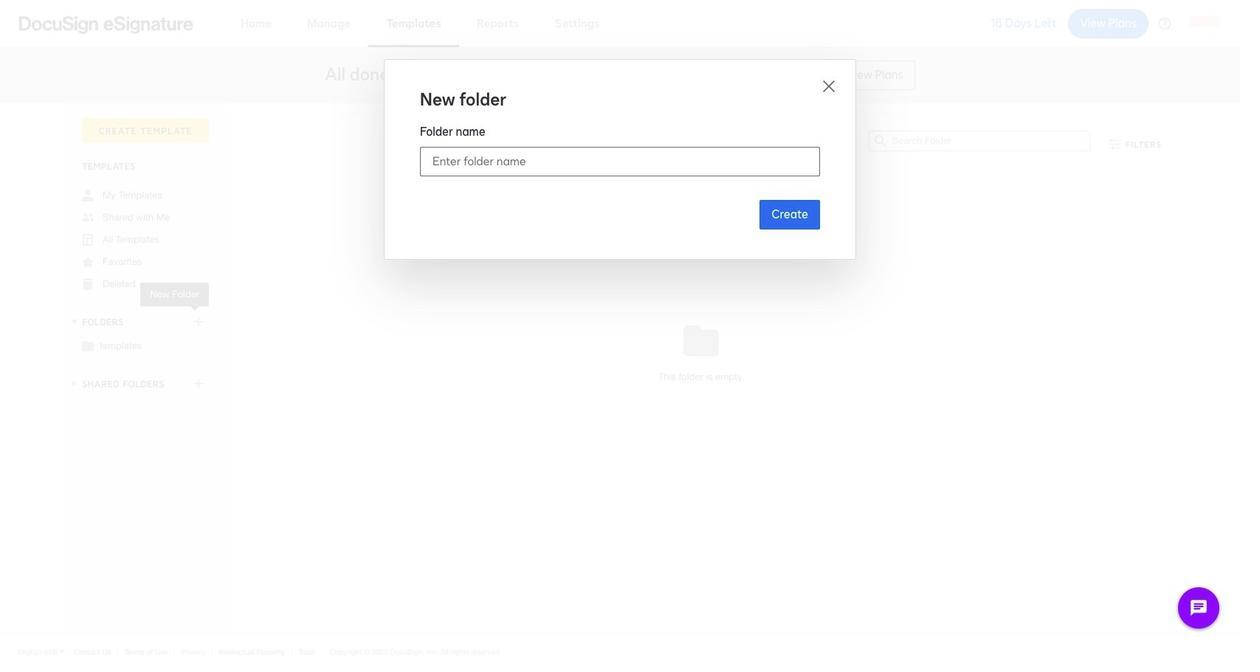 Task type: vqa. For each thing, say whether or not it's contained in the screenshot.
folder image
yes



Task type: describe. For each thing, give the bounding box(es) containing it.
user image
[[82, 190, 94, 202]]

Search Folder text field
[[892, 131, 1090, 151]]

templates image
[[82, 234, 94, 246]]

shared image
[[82, 212, 94, 224]]

trash image
[[82, 278, 94, 290]]

view folders image
[[69, 316, 80, 328]]

docusign esignature image
[[19, 16, 193, 34]]

folder image
[[82, 340, 94, 352]]



Task type: locate. For each thing, give the bounding box(es) containing it.
more info region
[[0, 636, 1241, 668]]

Enter folder name text field
[[421, 148, 820, 176]]

star filled image
[[82, 256, 94, 268]]



